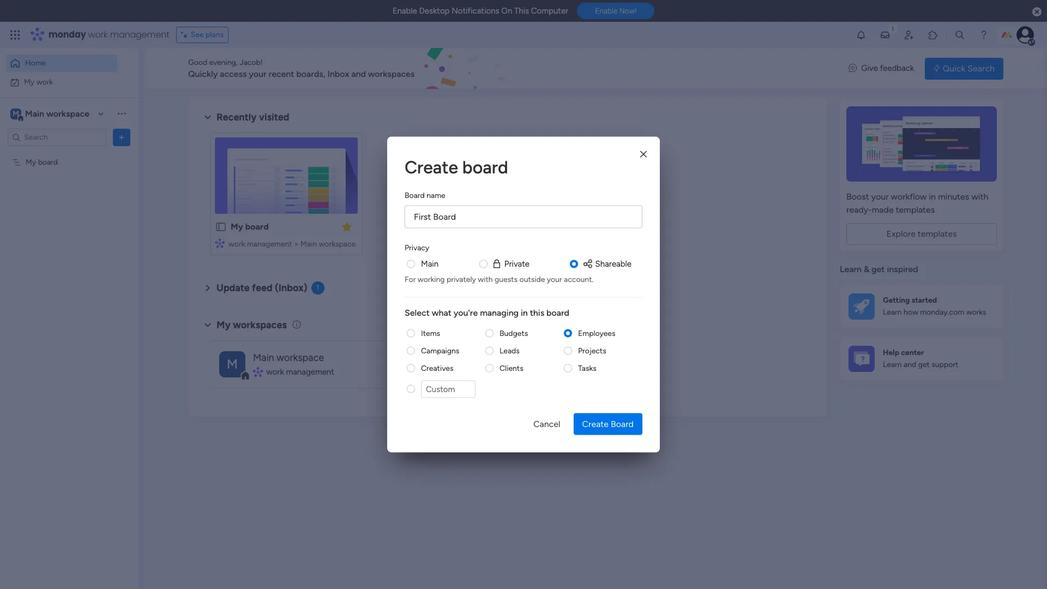 Task type: locate. For each thing, give the bounding box(es) containing it.
1 vertical spatial board
[[611, 419, 634, 429]]

workspaces down update feed (inbox)
[[233, 319, 287, 331]]

0 vertical spatial templates
[[896, 205, 935, 215]]

2 vertical spatial learn
[[883, 360, 902, 369]]

minutes
[[938, 191, 970, 202]]

workspace up search in workspace field
[[46, 108, 89, 119]]

create inside heading
[[405, 157, 458, 178]]

component image right workspace icon
[[253, 367, 262, 377]]

learn inside the getting started learn how monday.com works
[[883, 308, 902, 317]]

0 vertical spatial in
[[929, 191, 936, 202]]

m
[[13, 109, 19, 118], [227, 356, 238, 372]]

main workspace up work management
[[253, 352, 324, 364]]

0 vertical spatial with
[[972, 191, 989, 202]]

privacy element
[[405, 258, 643, 284]]

enable for enable now!
[[595, 7, 618, 15]]

my down "home"
[[24, 77, 34, 86]]

create inside 'button'
[[582, 419, 609, 429]]

m for workspace image
[[13, 109, 19, 118]]

privacy heading
[[405, 242, 429, 253]]

for working privately with guests outside your account.
[[405, 274, 594, 284]]

component image
[[215, 238, 225, 248], [253, 367, 262, 377]]

plans
[[206, 30, 224, 39]]

get right &
[[872, 264, 885, 274]]

templates inside boost your workflow in minutes with ready-made templates
[[896, 205, 935, 215]]

inbox image
[[880, 29, 891, 40]]

and
[[351, 69, 366, 79], [904, 360, 917, 369]]

0 horizontal spatial workspaces
[[233, 319, 287, 331]]

1 vertical spatial component image
[[253, 367, 262, 377]]

1 vertical spatial my board
[[231, 221, 269, 232]]

ready-
[[847, 205, 872, 215]]

Custom field
[[421, 380, 476, 398]]

enable for enable desktop notifications on this computer
[[393, 6, 417, 16]]

explore templates button
[[847, 223, 997, 245]]

workspace selection element
[[10, 107, 91, 121]]

get down center
[[918, 360, 930, 369]]

1 vertical spatial create
[[582, 419, 609, 429]]

0 horizontal spatial board
[[405, 191, 425, 200]]

on
[[501, 6, 512, 16]]

my inside list box
[[26, 157, 36, 167]]

0 vertical spatial and
[[351, 69, 366, 79]]

in left minutes
[[929, 191, 936, 202]]

in inside select what you're managing in this board heading
[[521, 307, 528, 318]]

main
[[25, 108, 44, 119], [301, 239, 317, 249], [421, 259, 439, 269], [253, 352, 274, 364]]

1 horizontal spatial main workspace
[[253, 352, 324, 364]]

working
[[418, 274, 445, 284]]

see plans
[[191, 30, 224, 39]]

my board down search in workspace field
[[26, 157, 58, 167]]

1 vertical spatial your
[[872, 191, 889, 202]]

0 vertical spatial board
[[405, 191, 425, 200]]

0 horizontal spatial create
[[405, 157, 458, 178]]

0 horizontal spatial component image
[[215, 238, 225, 248]]

templates inside button
[[918, 229, 957, 239]]

0 vertical spatial get
[[872, 264, 885, 274]]

enable inside the enable now! button
[[595, 7, 618, 15]]

1 horizontal spatial with
[[972, 191, 989, 202]]

board inside list box
[[38, 157, 58, 167]]

computer
[[531, 6, 569, 16]]

in left 'this'
[[521, 307, 528, 318]]

close image
[[640, 150, 647, 158]]

1 horizontal spatial my board
[[231, 221, 269, 232]]

learn inside the help center learn and get support
[[883, 360, 902, 369]]

your right outside
[[547, 274, 562, 284]]

my board list box
[[0, 151, 139, 319]]

main up working
[[421, 259, 439, 269]]

1 vertical spatial templates
[[918, 229, 957, 239]]

recently
[[217, 111, 257, 123]]

and right inbox
[[351, 69, 366, 79]]

0 vertical spatial main workspace
[[25, 108, 89, 119]]

v2 bolt switch image
[[934, 62, 940, 74]]

this
[[530, 307, 545, 318]]

create
[[405, 157, 458, 178], [582, 419, 609, 429]]

1 vertical spatial workspaces
[[233, 319, 287, 331]]

1 vertical spatial get
[[918, 360, 930, 369]]

quick search button
[[925, 58, 1004, 79]]

2 horizontal spatial your
[[872, 191, 889, 202]]

1 vertical spatial and
[[904, 360, 917, 369]]

my inside button
[[24, 77, 34, 86]]

help
[[883, 348, 900, 357]]

2 vertical spatial workspace
[[277, 352, 324, 364]]

workspaces right inbox
[[368, 69, 415, 79]]

enable left now! on the right
[[595, 7, 618, 15]]

work right monday
[[88, 28, 108, 41]]

with inside privacy element
[[478, 274, 493, 284]]

quickly
[[188, 69, 218, 79]]

monday work management
[[49, 28, 170, 41]]

work
[[88, 28, 108, 41], [36, 77, 53, 86], [229, 239, 245, 249], [266, 367, 284, 377]]

1 horizontal spatial component image
[[253, 367, 262, 377]]

learn down getting
[[883, 308, 902, 317]]

workspace down remove from favorites icon
[[319, 239, 356, 249]]

my workspaces
[[217, 319, 287, 331]]

0 horizontal spatial my board
[[26, 157, 58, 167]]

main right workspace icon
[[253, 352, 274, 364]]

option
[[0, 152, 139, 154]]

2 vertical spatial your
[[547, 274, 562, 284]]

2 vertical spatial management
[[286, 367, 334, 377]]

create up name
[[405, 157, 458, 178]]

0 vertical spatial component image
[[215, 238, 225, 248]]

with
[[972, 191, 989, 202], [478, 274, 493, 284]]

your up made
[[872, 191, 889, 202]]

cancel button
[[525, 413, 569, 435]]

your inside good evening, jacob! quickly access your recent boards, inbox and workspaces
[[249, 69, 267, 79]]

apps image
[[928, 29, 939, 40]]

templates image image
[[850, 106, 994, 182]]

workspace up work management
[[277, 352, 324, 364]]

work down "home"
[[36, 77, 53, 86]]

give feedback
[[862, 63, 914, 73]]

your down the jacob!
[[249, 69, 267, 79]]

and inside good evening, jacob! quickly access your recent boards, inbox and workspaces
[[351, 69, 366, 79]]

my down search in workspace field
[[26, 157, 36, 167]]

select
[[405, 307, 430, 318]]

1 vertical spatial learn
[[883, 308, 902, 317]]

quick
[[943, 63, 966, 73]]

component image for work management
[[253, 367, 262, 377]]

0 vertical spatial my board
[[26, 157, 58, 167]]

board
[[463, 157, 508, 178], [38, 157, 58, 167], [245, 221, 269, 232], [547, 307, 570, 318]]

with right minutes
[[972, 191, 989, 202]]

with left guests
[[478, 274, 493, 284]]

my
[[24, 77, 34, 86], [26, 157, 36, 167], [231, 221, 243, 232], [217, 319, 231, 331]]

jacob simon image
[[1017, 26, 1034, 44]]

0 horizontal spatial and
[[351, 69, 366, 79]]

0 horizontal spatial your
[[249, 69, 267, 79]]

0 vertical spatial your
[[249, 69, 267, 79]]

1 horizontal spatial your
[[547, 274, 562, 284]]

help center element
[[840, 337, 1004, 381]]

how
[[904, 308, 919, 317]]

0 vertical spatial create
[[405, 157, 458, 178]]

1 vertical spatial m
[[227, 356, 238, 372]]

create right cancel on the right of page
[[582, 419, 609, 429]]

1 horizontal spatial create
[[582, 419, 609, 429]]

monday.com
[[920, 308, 965, 317]]

your
[[249, 69, 267, 79], [872, 191, 889, 202], [547, 274, 562, 284]]

my board right public board image
[[231, 221, 269, 232]]

and down center
[[904, 360, 917, 369]]

my right close my workspaces icon
[[217, 319, 231, 331]]

enable now! button
[[577, 3, 655, 19]]

1 horizontal spatial workspaces
[[368, 69, 415, 79]]

m for workspace icon
[[227, 356, 238, 372]]

0 horizontal spatial get
[[872, 264, 885, 274]]

learn
[[840, 264, 862, 274], [883, 308, 902, 317], [883, 360, 902, 369]]

main workspace inside workspace selection element
[[25, 108, 89, 119]]

main workspace
[[25, 108, 89, 119], [253, 352, 324, 364]]

management for work management
[[286, 367, 334, 377]]

open update feed (inbox) image
[[201, 281, 214, 295]]

name
[[427, 191, 446, 200]]

getting started learn how monday.com works
[[883, 296, 987, 317]]

my work
[[24, 77, 53, 86]]

leads
[[500, 346, 520, 355]]

learn left &
[[840, 264, 862, 274]]

desktop
[[419, 6, 450, 16]]

component image down public board image
[[215, 238, 225, 248]]

workspaces inside good evening, jacob! quickly access your recent boards, inbox and workspaces
[[368, 69, 415, 79]]

feed
[[252, 282, 273, 294]]

invite members image
[[904, 29, 915, 40]]

1 horizontal spatial m
[[227, 356, 238, 372]]

search
[[968, 63, 995, 73]]

0 vertical spatial management
[[110, 28, 170, 41]]

1 horizontal spatial board
[[611, 419, 634, 429]]

explore
[[887, 229, 916, 239]]

create board heading
[[405, 154, 643, 180]]

&
[[864, 264, 870, 274]]

0 horizontal spatial main workspace
[[25, 108, 89, 119]]

main right workspace image
[[25, 108, 44, 119]]

component image for work management > main workspace
[[215, 238, 225, 248]]

1 horizontal spatial get
[[918, 360, 930, 369]]

now!
[[620, 7, 637, 15]]

templates down workflow
[[896, 205, 935, 215]]

m inside workspace icon
[[227, 356, 238, 372]]

board
[[405, 191, 425, 200], [611, 419, 634, 429]]

search everything image
[[955, 29, 966, 40]]

templates right the explore
[[918, 229, 957, 239]]

1 vertical spatial management
[[247, 239, 292, 249]]

0 horizontal spatial in
[[521, 307, 528, 318]]

update
[[217, 282, 250, 294]]

0 horizontal spatial m
[[13, 109, 19, 118]]

get
[[872, 264, 885, 274], [918, 360, 930, 369]]

0 vertical spatial workspaces
[[368, 69, 415, 79]]

1 horizontal spatial and
[[904, 360, 917, 369]]

enable left the desktop on the left of the page
[[393, 6, 417, 16]]

management
[[110, 28, 170, 41], [247, 239, 292, 249], [286, 367, 334, 377]]

1 horizontal spatial in
[[929, 191, 936, 202]]

campaigns
[[421, 346, 460, 355]]

main workspace up search in workspace field
[[25, 108, 89, 119]]

notifications
[[452, 6, 499, 16]]

good
[[188, 58, 207, 67]]

0 horizontal spatial with
[[478, 274, 493, 284]]

learn for getting
[[883, 308, 902, 317]]

work management
[[266, 367, 334, 377]]

0 vertical spatial m
[[13, 109, 19, 118]]

m inside workspace image
[[13, 109, 19, 118]]

enable
[[393, 6, 417, 16], [595, 7, 618, 15]]

and inside the help center learn and get support
[[904, 360, 917, 369]]

workspaces
[[368, 69, 415, 79], [233, 319, 287, 331]]

for
[[405, 274, 416, 284]]

1 horizontal spatial enable
[[595, 7, 618, 15]]

1 vertical spatial in
[[521, 307, 528, 318]]

get inside the help center learn and get support
[[918, 360, 930, 369]]

1 vertical spatial with
[[478, 274, 493, 284]]

main inside workspace selection element
[[25, 108, 44, 119]]

1 vertical spatial workspace
[[319, 239, 356, 249]]

0 vertical spatial workspace
[[46, 108, 89, 119]]

close my workspaces image
[[201, 318, 214, 332]]

learn down help
[[883, 360, 902, 369]]

guests
[[495, 274, 518, 284]]

0 horizontal spatial enable
[[393, 6, 417, 16]]



Task type: describe. For each thing, give the bounding box(es) containing it.
create board button
[[574, 413, 643, 435]]

>
[[294, 239, 299, 249]]

projects
[[578, 346, 606, 355]]

my right public board image
[[231, 221, 243, 232]]

inspired
[[887, 264, 919, 274]]

budgets
[[500, 328, 528, 338]]

in inside boost your workflow in minutes with ready-made templates
[[929, 191, 936, 202]]

board inside 'button'
[[611, 419, 634, 429]]

privately
[[447, 274, 476, 284]]

close recently visited image
[[201, 111, 214, 124]]

work management > main workspace
[[229, 239, 356, 249]]

cancel
[[534, 419, 561, 429]]

create board
[[405, 157, 508, 178]]

private button
[[491, 258, 530, 270]]

create board
[[582, 419, 634, 429]]

workspace image
[[219, 351, 245, 377]]

tasks
[[578, 363, 597, 373]]

help image
[[979, 29, 990, 40]]

access
[[220, 69, 247, 79]]

your inside privacy element
[[547, 274, 562, 284]]

account.
[[564, 274, 594, 284]]

managing
[[480, 307, 519, 318]]

evening,
[[209, 58, 238, 67]]

inbox
[[328, 69, 349, 79]]

boards,
[[296, 69, 325, 79]]

work inside my work button
[[36, 77, 53, 86]]

work up the update
[[229, 239, 245, 249]]

management for work management > main workspace
[[247, 239, 292, 249]]

getting
[[883, 296, 910, 305]]

monday
[[49, 28, 86, 41]]

made
[[872, 205, 894, 215]]

select product image
[[10, 29, 21, 40]]

0 vertical spatial learn
[[840, 264, 862, 274]]

with inside boost your workflow in minutes with ready-made templates
[[972, 191, 989, 202]]

my work button
[[7, 73, 117, 91]]

give
[[862, 63, 878, 73]]

workflow
[[891, 191, 927, 202]]

shareable
[[595, 259, 632, 269]]

jacob!
[[240, 58, 263, 67]]

board name
[[405, 191, 446, 200]]

Board name field
[[405, 205, 643, 228]]

boost
[[847, 191, 869, 202]]

this
[[514, 6, 529, 16]]

1 vertical spatial main workspace
[[253, 352, 324, 364]]

select what you're managing in this board option group
[[405, 328, 643, 405]]

select what you're managing in this board
[[405, 307, 570, 318]]

what
[[432, 307, 452, 318]]

learn for help
[[883, 360, 902, 369]]

you're
[[454, 307, 478, 318]]

creatives
[[421, 363, 454, 373]]

items
[[421, 328, 440, 338]]

private
[[504, 259, 530, 269]]

home
[[25, 58, 46, 68]]

works
[[966, 308, 987, 317]]

visited
[[259, 111, 289, 123]]

update feed (inbox)
[[217, 282, 307, 294]]

board inside "heading"
[[405, 191, 425, 200]]

workspace image
[[10, 108, 21, 120]]

outside
[[520, 274, 545, 284]]

good evening, jacob! quickly access your recent boards, inbox and workspaces
[[188, 58, 415, 79]]

1
[[316, 283, 319, 292]]

home button
[[7, 55, 117, 72]]

dapulse close image
[[1033, 7, 1042, 17]]

board name heading
[[405, 190, 446, 201]]

getting started element
[[840, 284, 1004, 328]]

remove from favorites image
[[342, 221, 352, 232]]

boost your workflow in minutes with ready-made templates
[[847, 191, 989, 215]]

notifications image
[[856, 29, 867, 40]]

see
[[191, 30, 204, 39]]

create for create board
[[582, 419, 609, 429]]

recently visited
[[217, 111, 289, 123]]

your inside boost your workflow in minutes with ready-made templates
[[872, 191, 889, 202]]

main inside privacy element
[[421, 259, 439, 269]]

support
[[932, 360, 959, 369]]

enable now!
[[595, 7, 637, 15]]

recent
[[269, 69, 294, 79]]

(inbox)
[[275, 282, 307, 294]]

learn & get inspired
[[840, 264, 919, 274]]

shareable button
[[582, 258, 632, 270]]

Search in workspace field
[[23, 131, 91, 143]]

clients
[[500, 363, 524, 373]]

v2 user feedback image
[[849, 62, 857, 75]]

enable desktop notifications on this computer
[[393, 6, 569, 16]]

explore templates
[[887, 229, 957, 239]]

employees
[[578, 328, 616, 338]]

quick search
[[943, 63, 995, 73]]

main right >
[[301, 239, 317, 249]]

see plans button
[[176, 27, 229, 43]]

public board image
[[215, 221, 227, 233]]

1 image
[[888, 22, 898, 35]]

create for create board
[[405, 157, 458, 178]]

center
[[901, 348, 924, 357]]

started
[[912, 296, 937, 305]]

my board inside list box
[[26, 157, 58, 167]]

select what you're managing in this board heading
[[405, 306, 643, 319]]

feedback
[[880, 63, 914, 73]]

work right workspace icon
[[266, 367, 284, 377]]

privacy
[[405, 243, 429, 252]]

help center learn and get support
[[883, 348, 959, 369]]

main button
[[421, 258, 439, 270]]



Task type: vqa. For each thing, say whether or not it's contained in the screenshot.
the 'project' to the top
no



